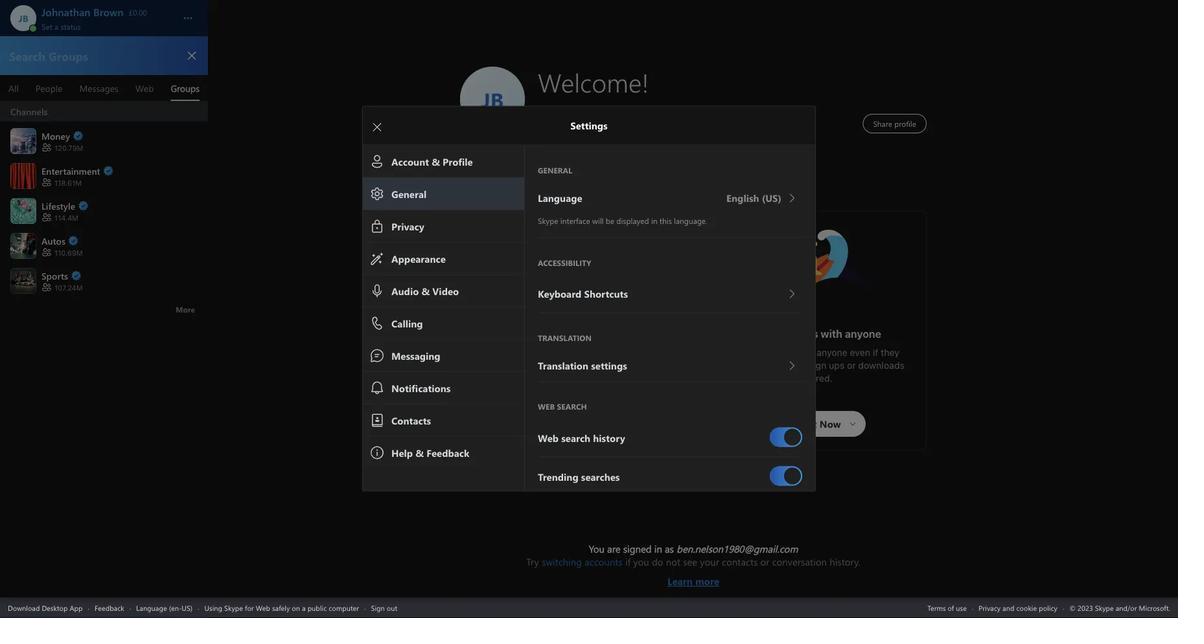 Task type: vqa. For each thing, say whether or not it's contained in the screenshot.
TRAVELLING button
no



Task type: locate. For each thing, give the bounding box(es) containing it.
0 vertical spatial anyone
[[845, 328, 881, 341]]

set a status button
[[41, 18, 170, 31]]

1 vertical spatial in
[[531, 367, 539, 378]]

1 vertical spatial and
[[1003, 604, 1014, 613]]

0 horizontal spatial a
[[54, 21, 58, 31]]

0 horizontal spatial or
[[760, 556, 770, 569]]

0 vertical spatial if
[[873, 348, 878, 358]]

1 horizontal spatial on
[[749, 361, 760, 371]]

with inside stay up to date with the latest features and updates in skype. don't miss a thing!
[[549, 354, 567, 365]]

the down easy
[[754, 348, 768, 358]]

privacy and cookie policy link
[[979, 604, 1057, 613]]

1 vertical spatial a
[[621, 367, 626, 378]]

a left "public"
[[302, 604, 306, 613]]

in right new
[[583, 335, 593, 347]]

0 horizontal spatial skype
[[224, 604, 243, 613]]

what's
[[521, 335, 556, 347]]

and inside stay up to date with the latest features and updates in skype. don't miss a thing!
[[650, 354, 666, 365]]

or
[[847, 361, 856, 371], [760, 556, 770, 569]]

1 horizontal spatial a
[[302, 604, 306, 613]]

a
[[54, 21, 58, 31], [621, 367, 626, 378], [302, 604, 306, 613]]

skype left for
[[224, 604, 243, 613]]

with right 'date'
[[549, 354, 567, 365]]

1 vertical spatial if
[[625, 556, 631, 569]]

in left 'as'
[[654, 543, 662, 556]]

Trending searches checkbox
[[770, 461, 802, 491]]

launch
[[535, 231, 565, 245]]

list item
[[0, 102, 208, 123]]

as
[[665, 543, 674, 556]]

skype
[[595, 335, 626, 347], [224, 604, 243, 613]]

1 horizontal spatial skype.
[[762, 361, 792, 371]]

skype. down "invite"
[[762, 361, 792, 371]]

anyone up even
[[845, 328, 881, 341]]

with up no
[[796, 348, 814, 358]]

2 horizontal spatial a
[[621, 367, 626, 378]]

1 vertical spatial anyone
[[817, 348, 848, 358]]

you
[[589, 543, 605, 556]]

if inside "share the invite with anyone even if they aren't on skype. no sign ups or downloads required."
[[873, 348, 878, 358]]

on right safely
[[292, 604, 300, 613]]

0 horizontal spatial in
[[531, 367, 539, 378]]

language (en-us)
[[136, 604, 193, 613]]

0 horizontal spatial skype.
[[541, 367, 570, 378]]

the
[[754, 348, 768, 358], [569, 354, 583, 365]]

2 vertical spatial in
[[654, 543, 662, 556]]

sign
[[809, 361, 827, 371]]

with
[[821, 328, 842, 341], [796, 348, 814, 358], [549, 354, 567, 365]]

skype. inside "share the invite with anyone even if they aren't on skype. no sign ups or downloads required."
[[762, 361, 792, 371]]

date
[[527, 354, 546, 365]]

a down features
[[621, 367, 626, 378]]

what's new in skype
[[521, 335, 626, 347]]

policy
[[1039, 604, 1057, 613]]

0 vertical spatial a
[[54, 21, 58, 31]]

or right contacts
[[760, 556, 770, 569]]

and left cookie
[[1003, 604, 1014, 613]]

anyone
[[845, 328, 881, 341], [817, 348, 848, 358]]

0 horizontal spatial on
[[292, 604, 300, 613]]

0 horizontal spatial if
[[625, 556, 631, 569]]

1 horizontal spatial with
[[796, 348, 814, 358]]

1 horizontal spatial or
[[847, 361, 856, 371]]

aren't
[[722, 361, 747, 371]]

tab list
[[0, 75, 208, 101]]

if up "downloads"
[[873, 348, 878, 358]]

skype. down 'date'
[[541, 367, 570, 378]]

for
[[245, 604, 254, 613]]

0 vertical spatial or
[[847, 361, 856, 371]]

or right ups
[[847, 361, 856, 371]]

accounts
[[585, 556, 623, 569]]

feedback link
[[95, 604, 124, 613]]

if inside try switching accounts if you do not see your contacts or conversation history. learn more
[[625, 556, 631, 569]]

1 vertical spatial on
[[292, 604, 300, 613]]

ups
[[829, 361, 845, 371]]

0 horizontal spatial the
[[569, 354, 583, 365]]

0 vertical spatial on
[[749, 361, 760, 371]]

1 horizontal spatial in
[[583, 335, 593, 347]]

features
[[612, 354, 647, 365]]

in
[[583, 335, 593, 347], [531, 367, 539, 378], [654, 543, 662, 556]]

1 horizontal spatial if
[[873, 348, 878, 358]]

and up thing!
[[650, 354, 666, 365]]

out
[[387, 604, 397, 613]]

if
[[873, 348, 878, 358], [625, 556, 631, 569]]

with up ups
[[821, 328, 842, 341]]

a right set
[[54, 21, 58, 31]]

0 vertical spatial and
[[650, 354, 666, 365]]

privacy and cookie policy
[[979, 604, 1057, 613]]

up
[[503, 354, 514, 365]]

skype. inside stay up to date with the latest features and updates in skype. don't miss a thing!
[[541, 367, 570, 378]]

in down 'date'
[[531, 367, 539, 378]]

stay up to date with the latest features and updates in skype. don't miss a thing!
[[481, 354, 668, 378]]

1 vertical spatial or
[[760, 556, 770, 569]]

desktop
[[42, 604, 68, 613]]

skype up latest
[[595, 335, 626, 347]]

us)
[[182, 604, 193, 613]]

you are signed in as
[[589, 543, 677, 556]]

0 horizontal spatial and
[[650, 354, 666, 365]]

on down share
[[749, 361, 760, 371]]

2 vertical spatial a
[[302, 604, 306, 613]]

if left you
[[625, 556, 631, 569]]

120.79m
[[54, 144, 83, 152]]

skype.
[[762, 361, 792, 371], [541, 367, 570, 378]]

1 vertical spatial skype
[[224, 604, 243, 613]]

try
[[526, 556, 539, 569]]

using skype for web safely on a public computer
[[204, 604, 359, 613]]

on
[[749, 361, 760, 371], [292, 604, 300, 613]]

stay
[[481, 354, 500, 365]]

the up don't
[[569, 354, 583, 365]]

and
[[650, 354, 666, 365], [1003, 604, 1014, 613]]

more
[[695, 575, 719, 588]]

don't
[[573, 367, 596, 378]]

thing!
[[628, 367, 653, 378]]

0 horizontal spatial with
[[549, 354, 567, 365]]

1 horizontal spatial the
[[754, 348, 768, 358]]

anyone up ups
[[817, 348, 848, 358]]

learn
[[667, 575, 693, 588]]

switching accounts link
[[542, 556, 623, 569]]

0 vertical spatial skype
[[595, 335, 626, 347]]

terms of use link
[[927, 604, 967, 613]]



Task type: describe. For each thing, give the bounding box(es) containing it.
on inside "share the invite with anyone even if they aren't on skype. no sign ups or downloads required."
[[749, 361, 760, 371]]

download desktop app
[[8, 604, 83, 613]]

Web search history checkbox
[[770, 422, 802, 452]]

a inside set a status button
[[54, 21, 58, 31]]

language
[[136, 604, 167, 613]]

(en-
[[169, 604, 182, 613]]

latest
[[585, 354, 609, 365]]

1 horizontal spatial and
[[1003, 604, 1014, 613]]

switching
[[542, 556, 582, 569]]

even
[[850, 348, 870, 358]]

107.24m
[[54, 284, 83, 292]]

or inside "share the invite with anyone even if they aren't on skype. no sign ups or downloads required."
[[847, 361, 856, 371]]

sign
[[371, 604, 385, 613]]

use
[[956, 604, 967, 613]]

using skype for web safely on a public computer link
[[204, 604, 359, 613]]

easy
[[745, 328, 769, 341]]

or inside try switching accounts if you do not see your contacts or conversation history. learn more
[[760, 556, 770, 569]]

0 vertical spatial in
[[583, 335, 593, 347]]

language (en-us) link
[[136, 604, 193, 613]]

see
[[683, 556, 697, 569]]

safely
[[272, 604, 290, 613]]

sign out
[[371, 604, 397, 613]]

no
[[794, 361, 806, 371]]

110.69m
[[54, 249, 83, 257]]

signed
[[623, 543, 652, 556]]

not
[[666, 556, 680, 569]]

contacts
[[722, 556, 758, 569]]

the inside "share the invite with anyone even if they aren't on skype. no sign ups or downloads required."
[[754, 348, 768, 358]]

app
[[70, 604, 83, 613]]

do
[[652, 556, 663, 569]]

anyone inside "share the invite with anyone even if they aren't on skype. no sign ups or downloads required."
[[817, 348, 848, 358]]

a inside stay up to date with the latest features and updates in skype. don't miss a thing!
[[621, 367, 626, 378]]

history.
[[830, 556, 860, 569]]

conversation
[[772, 556, 827, 569]]

2 horizontal spatial in
[[654, 543, 662, 556]]

meetings
[[771, 328, 818, 341]]

with inside "share the invite with anyone even if they aren't on skype. no sign ups or downloads required."
[[796, 348, 814, 358]]

downloads
[[858, 361, 905, 371]]

using
[[204, 604, 222, 613]]

they
[[881, 348, 899, 358]]

web
[[256, 604, 270, 613]]

set a status
[[41, 21, 81, 31]]

status
[[61, 21, 81, 31]]

download desktop app link
[[8, 604, 83, 613]]

computer
[[329, 604, 359, 613]]

miss
[[599, 367, 618, 378]]

download
[[8, 604, 40, 613]]

new
[[559, 335, 581, 347]]

easy meetings with anyone
[[745, 328, 881, 341]]

the inside stay up to date with the latest features and updates in skype. don't miss a thing!
[[569, 354, 583, 365]]

1 horizontal spatial skype
[[595, 335, 626, 347]]

you
[[633, 556, 649, 569]]

of
[[948, 604, 954, 613]]

your
[[700, 556, 719, 569]]

in inside stay up to date with the latest features and updates in skype. don't miss a thing!
[[531, 367, 539, 378]]

channels group
[[0, 102, 208, 321]]

learn more link
[[526, 569, 860, 588]]

privacy
[[979, 604, 1001, 613]]

are
[[607, 543, 620, 556]]

cookie
[[1016, 604, 1037, 613]]

2 horizontal spatial with
[[821, 328, 842, 341]]

public
[[308, 604, 327, 613]]

sign out link
[[371, 604, 397, 613]]

required.
[[794, 374, 833, 384]]

mansurfer
[[774, 224, 821, 238]]

terms
[[927, 604, 946, 613]]

try switching accounts if you do not see your contacts or conversation history. learn more
[[526, 556, 860, 588]]

118.61m
[[54, 179, 82, 187]]

general dialog
[[362, 106, 835, 496]]

set
[[41, 21, 52, 31]]

to
[[516, 354, 525, 365]]

114.4m
[[54, 214, 78, 222]]

share
[[727, 348, 752, 358]]

feedback
[[95, 604, 124, 613]]

share the invite with anyone even if they aren't on skype. no sign ups or downloads required.
[[722, 348, 907, 384]]

updates
[[494, 367, 529, 378]]

terms of use
[[927, 604, 967, 613]]

Search Groups text field
[[8, 47, 174, 64]]

invite
[[770, 348, 794, 358]]



